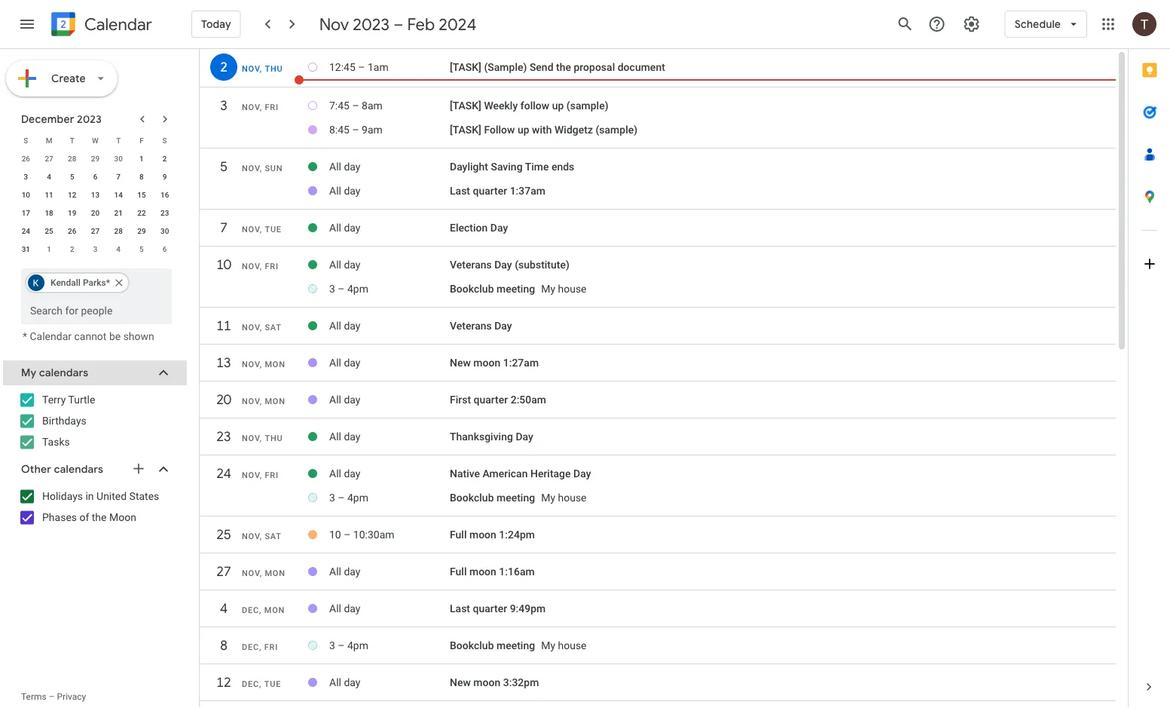 Task type: vqa. For each thing, say whether or not it's contained in the screenshot.


Task type: describe. For each thing, give the bounding box(es) containing it.
9am
[[362, 123, 383, 136]]

quarter for 20
[[474, 393, 508, 406]]

all for 7
[[329, 221, 342, 234]]

all for 10
[[329, 258, 342, 271]]

18
[[45, 208, 53, 217]]

veterans day
[[450, 320, 512, 332]]

5 row group
[[200, 153, 1117, 210]]

4pm inside 8 row
[[348, 639, 369, 652]]

today button
[[192, 6, 241, 42]]

2 s from the left
[[163, 136, 167, 145]]

native
[[450, 467, 480, 480]]

25 link
[[210, 521, 238, 548]]

grid containing 2
[[200, 49, 1117, 708]]

tue for 7
[[265, 225, 282, 234]]

moon
[[109, 511, 136, 524]]

mon for 27
[[265, 569, 286, 578]]

2023 for december
[[77, 112, 102, 126]]

new moon 3:32pm button
[[450, 676, 539, 689]]

january 4 element
[[109, 240, 128, 258]]

* for *
[[106, 277, 110, 288]]

election day
[[450, 221, 508, 234]]

– for 1st the 3 – 4pm cell from the bottom of the page
[[338, 639, 345, 652]]

nov , fri for 3
[[242, 103, 279, 112]]

full moon 1:24pm
[[450, 528, 535, 541]]

daylight saving time ends button
[[450, 160, 575, 173]]

election
[[450, 221, 488, 234]]

december 2023
[[21, 112, 102, 126]]

7 inside row
[[116, 172, 121, 181]]

3 inside 8 row
[[329, 639, 335, 652]]

23 row
[[200, 423, 1117, 458]]

18 element
[[40, 204, 58, 222]]

cell inside 8 row
[[450, 633, 1109, 657]]

new for 12
[[450, 676, 471, 689]]

tue for 12
[[264, 679, 281, 689]]

, for 11
[[260, 323, 262, 332]]

16 element
[[156, 185, 174, 204]]

(sample)
[[484, 61, 527, 73]]

(substitute)
[[515, 258, 570, 271]]

house for 10
[[558, 283, 587, 295]]

29 for 29 element
[[137, 226, 146, 235]]

nov for 25
[[242, 532, 260, 541]]

, for 24
[[260, 470, 262, 480]]

november 30 element
[[109, 149, 128, 167]]

20 row
[[200, 386, 1117, 421]]

all day cell for 13
[[329, 351, 450, 375]]

all day for 23
[[329, 430, 361, 443]]

mon for 4
[[264, 605, 285, 615]]

turtle
[[68, 394, 95, 406]]

1 vertical spatial row group
[[200, 707, 1117, 708]]

dec , fri
[[242, 642, 278, 652]]

saving
[[491, 160, 523, 173]]

nov , sat for 11
[[242, 323, 282, 332]]

other calendars button
[[3, 457, 187, 481]]

quarter inside 5 row group
[[473, 185, 508, 197]]

7:45 – 8am
[[329, 99, 383, 112]]

28 for november 28 element
[[68, 154, 76, 163]]

1 t from the left
[[70, 136, 75, 145]]

4 for 4 link
[[220, 600, 227, 617]]

12 link
[[210, 669, 238, 696]]

1:27am
[[503, 356, 539, 369]]

24 row group
[[200, 460, 1117, 516]]

(sample) inside 3 row
[[567, 99, 609, 112]]

3 – 4pm inside 8 row
[[329, 639, 369, 652]]

all day for 20
[[329, 393, 361, 406]]

2:50am
[[511, 393, 547, 406]]

all day for 10
[[329, 258, 361, 271]]

dec , mon
[[242, 605, 285, 615]]

25 for '25' link
[[216, 526, 231, 543]]

28 for 28 element
[[114, 226, 123, 235]]

2 link
[[210, 54, 238, 81]]

my for the 3 – 4pm cell related to 24
[[541, 491, 556, 504]]

house inside 8 row
[[558, 639, 587, 652]]

2 all day from the top
[[329, 185, 361, 197]]

bookclub meeting my house inside 8 row
[[450, 639, 587, 652]]

nov , tue
[[242, 225, 282, 234]]

phases of the moon
[[42, 511, 136, 524]]

terms
[[21, 691, 47, 702]]

dec for 12
[[242, 679, 259, 689]]

nov for 10
[[242, 262, 260, 271]]

30 for the 30 element
[[161, 226, 169, 235]]

2 row
[[200, 54, 1117, 88]]

3 inside 24 row group
[[329, 491, 335, 504]]

bookclub meeting my house for 10
[[450, 283, 587, 295]]

the inside 2 row
[[556, 61, 572, 73]]

– for the 3 – 4pm cell related to 24
[[338, 491, 345, 504]]

new for 13
[[450, 356, 471, 369]]

nov , thu for 2
[[242, 64, 283, 74]]

13 row
[[200, 349, 1117, 384]]

[task] for 2
[[450, 61, 482, 73]]

26 for november 26 element
[[22, 154, 30, 163]]

5 link
[[210, 153, 238, 180]]

all day cell for 27
[[329, 559, 450, 584]]

december 2023 grid
[[14, 131, 176, 258]]

new moon 1:27am button
[[450, 356, 539, 369]]

12 for 12 element
[[68, 190, 76, 199]]

4 row
[[200, 595, 1117, 630]]

2 all day cell from the top
[[329, 179, 450, 203]]

house for 24
[[558, 491, 587, 504]]

all day cell for 4
[[329, 596, 450, 621]]

all for 20
[[329, 393, 342, 406]]

phases
[[42, 511, 77, 524]]

1am
[[368, 61, 389, 73]]

m
[[46, 136, 52, 145]]

, for 23
[[260, 434, 262, 443]]

terms – privacy
[[21, 691, 86, 702]]

3 inside january 3 element
[[93, 244, 98, 253]]

row containing 31
[[14, 240, 176, 258]]

12:45 – 1am
[[329, 61, 389, 73]]

ends
[[552, 160, 575, 173]]

all day cell for 11
[[329, 314, 450, 338]]

nov for 5
[[242, 164, 260, 173]]

schedule button
[[1006, 6, 1088, 42]]

tasks
[[42, 436, 70, 448]]

of
[[80, 511, 89, 524]]

meeting inside 8 row
[[497, 639, 535, 652]]

thanksgiving day button
[[450, 430, 534, 443]]

1:16am
[[499, 565, 535, 578]]

fri for 3
[[265, 103, 279, 112]]

meeting for 24
[[497, 491, 535, 504]]

none search field containing * calendar cannot be shown
[[0, 262, 187, 343]]

row group containing 26
[[14, 149, 176, 258]]

2 all from the top
[[329, 185, 342, 197]]

31
[[22, 244, 30, 253]]

2023 for nov
[[353, 14, 390, 35]]

cannot
[[74, 330, 107, 343]]

7:45
[[329, 99, 350, 112]]

21
[[114, 208, 123, 217]]

holidays
[[42, 490, 83, 503]]

27 for 27 link
[[216, 563, 231, 580]]

20 element
[[86, 204, 104, 222]]

up inside 3 row
[[552, 99, 564, 112]]

8 link
[[210, 632, 238, 659]]

2 row group
[[200, 54, 1117, 88]]

proposal
[[574, 61, 615, 73]]

dec for 4
[[242, 605, 259, 615]]

27 element
[[86, 222, 104, 240]]

, for 5
[[260, 164, 262, 173]]

22
[[137, 208, 146, 217]]

today
[[201, 17, 231, 31]]

day for 7
[[344, 221, 361, 234]]

veterans day (substitute)
[[450, 258, 570, 271]]

day for 12
[[344, 676, 361, 689]]

add other calendars image
[[131, 461, 146, 476]]

first quarter 2:50am button
[[450, 393, 547, 406]]

10 for 10 – 10:30am
[[329, 528, 341, 541]]

nov 2023 – feb 2024
[[319, 14, 477, 35]]

daylight saving time ends
[[450, 160, 575, 173]]

1 vertical spatial (sample)
[[596, 123, 638, 136]]

full moon 1:24pm button
[[450, 528, 535, 541]]

all for 23
[[329, 430, 342, 443]]

14 element
[[109, 185, 128, 204]]

sun
[[265, 164, 283, 173]]

follow
[[484, 123, 515, 136]]

schedule
[[1015, 17, 1062, 31]]

23 link
[[210, 423, 238, 450]]

12 row
[[200, 669, 1117, 703]]

day inside 24 row
[[574, 467, 592, 480]]

november 27 element
[[40, 149, 58, 167]]

30 element
[[156, 222, 174, 240]]

0 vertical spatial 1
[[140, 154, 144, 163]]

first
[[450, 393, 471, 406]]

2 for january 2 element
[[70, 244, 74, 253]]

2 day from the top
[[344, 185, 361, 197]]

8:45
[[329, 123, 350, 136]]

all for 12
[[329, 676, 342, 689]]

w
[[92, 136, 99, 145]]

day for 20
[[344, 393, 361, 406]]

– for '12:45 – 1am' cell at the top
[[358, 61, 365, 73]]

1:24pm
[[499, 528, 535, 541]]

19
[[68, 208, 76, 217]]

20 link
[[210, 386, 238, 413]]

last quarter 1:37am
[[450, 185, 546, 197]]

5 for 5 link
[[220, 158, 227, 175]]

my calendars button
[[3, 361, 187, 385]]

time
[[525, 160, 549, 173]]

my inside dropdown button
[[21, 366, 36, 380]]

heritage
[[531, 467, 571, 480]]

Search for people text field
[[30, 297, 163, 324]]

thu for 23
[[265, 434, 283, 443]]

all day for 13
[[329, 356, 361, 369]]

30 for november 30 element at the top of page
[[114, 154, 123, 163]]

all day cell for 7
[[329, 216, 450, 240]]

3 row group
[[200, 92, 1117, 149]]

bookclub inside 8 row
[[450, 639, 494, 652]]

26 element
[[63, 222, 81, 240]]

row containing 3
[[14, 167, 176, 185]]

13 link
[[210, 349, 238, 376]]

28 element
[[109, 222, 128, 240]]

27 for 27 element
[[91, 226, 100, 235]]

full for 25
[[450, 528, 467, 541]]

all day cell for 23
[[329, 425, 450, 449]]

fri for 24
[[265, 470, 279, 480]]

cell for 24
[[450, 486, 1109, 510]]

7 inside row
[[220, 219, 227, 236]]

7:45 – 8am cell
[[329, 93, 450, 118]]

4 link
[[210, 595, 238, 622]]

create
[[51, 72, 86, 85]]

moon for 27
[[470, 565, 497, 578]]

my calendars list
[[3, 388, 187, 454]]

all for 24
[[329, 467, 342, 480]]

0 vertical spatial 6
[[93, 172, 98, 181]]

all day for 27
[[329, 565, 361, 578]]

[task] for 3
[[450, 99, 482, 112]]

daylight
[[450, 160, 489, 173]]

3 inside 3 'link'
[[220, 97, 227, 114]]

– for the 3 – 4pm cell for 10
[[338, 283, 345, 295]]

10 – 10:30am
[[329, 528, 395, 541]]

row containing 24
[[14, 222, 176, 240]]

january 1 element
[[40, 240, 58, 258]]

other calendars
[[21, 463, 103, 476]]

1 horizontal spatial 2
[[163, 154, 167, 163]]

6 inside "element"
[[163, 244, 167, 253]]

3 link
[[210, 92, 238, 119]]

1:37am
[[510, 185, 546, 197]]

5 row
[[200, 153, 1117, 188]]

all day for 11
[[329, 320, 361, 332]]

birthdays
[[42, 415, 87, 427]]

[task] (sample) send the proposal document button
[[450, 61, 666, 73]]

terms link
[[21, 691, 47, 702]]

bookclub meeting button inside 8 row
[[450, 639, 535, 652]]

row containing 17
[[14, 204, 176, 222]]

holidays in united states
[[42, 490, 159, 503]]

10 row
[[200, 251, 1117, 286]]

the inside list
[[92, 511, 107, 524]]

9:49pm
[[510, 602, 546, 615]]



Task type: locate. For each thing, give the bounding box(es) containing it.
quarter for 4
[[473, 602, 508, 615]]

kendall parks, selected option
[[25, 271, 130, 295]]

fri inside 10 row
[[265, 262, 279, 271]]

11 for 11 link
[[216, 317, 231, 334]]

1 vertical spatial 25
[[216, 526, 231, 543]]

3 nov , mon from the top
[[242, 569, 286, 578]]

nov right 13 'link'
[[242, 360, 260, 369]]

, right 24 link
[[260, 470, 262, 480]]

1 horizontal spatial 29
[[137, 226, 146, 235]]

, right 12 link
[[259, 679, 262, 689]]

nov , fri right '10' link
[[242, 262, 279, 271]]

None search field
[[0, 262, 187, 343]]

fri inside 3 row
[[265, 103, 279, 112]]

0 vertical spatial 30
[[114, 154, 123, 163]]

1 vertical spatial 3 – 4pm cell
[[329, 486, 450, 510]]

meeting down native american heritage day
[[497, 491, 535, 504]]

sat for 25
[[265, 532, 282, 541]]

1 veterans from the top
[[450, 258, 492, 271]]

1 nov , thu from the top
[[242, 64, 283, 74]]

nov , thu right 23 'link'
[[242, 434, 283, 443]]

nov inside 7 row
[[242, 225, 260, 234]]

row containing 26
[[14, 149, 176, 167]]

10 row group
[[200, 251, 1117, 308]]

all inside 4 row
[[329, 602, 342, 615]]

all inside 27 'row'
[[329, 565, 342, 578]]

8:45 – 9am
[[329, 123, 383, 136]]

nov , fri for 10
[[242, 262, 279, 271]]

day for 10
[[344, 258, 361, 271]]

0 horizontal spatial 26
[[22, 154, 30, 163]]

0 horizontal spatial 13
[[91, 190, 100, 199]]

last for last quarter 9:49pm
[[450, 602, 471, 615]]

10 all from the top
[[329, 565, 342, 578]]

, right '25' link
[[260, 532, 262, 541]]

10 down 7 link
[[216, 256, 231, 273]]

nov , mon
[[242, 360, 286, 369], [242, 397, 286, 406], [242, 569, 286, 578]]

all day for 24
[[329, 467, 361, 480]]

13 inside row group
[[91, 190, 100, 199]]

weekly
[[484, 99, 518, 112]]

1 vertical spatial 20
[[216, 391, 231, 408]]

1 all day cell from the top
[[329, 155, 450, 179]]

10 for 10 "element"
[[22, 190, 30, 199]]

2 horizontal spatial 10
[[329, 528, 341, 541]]

2 vertical spatial bookclub meeting my house
[[450, 639, 587, 652]]

election day button
[[450, 221, 508, 234]]

0 vertical spatial 26
[[22, 154, 30, 163]]

privacy
[[57, 691, 86, 702]]

widgetz
[[555, 123, 593, 136]]

bookclub up veterans day button
[[450, 283, 494, 295]]

all day inside 5 row
[[329, 160, 361, 173]]

2 inside row
[[220, 58, 227, 76]]

10 – 10:30am cell
[[329, 523, 450, 547]]

nov inside 5 row
[[242, 164, 260, 173]]

4pm
[[348, 283, 369, 295], [348, 491, 369, 504], [348, 639, 369, 652]]

january 5 element
[[133, 240, 151, 258]]

1 vertical spatial sat
[[265, 532, 282, 541]]

13 for 13 element
[[91, 190, 100, 199]]

bookclub for 24
[[450, 491, 494, 504]]

, for 7
[[260, 225, 262, 234]]

8 all from the top
[[329, 430, 342, 443]]

last inside 5 row group
[[450, 185, 471, 197]]

1 vertical spatial 1
[[47, 244, 51, 253]]

8 day from the top
[[344, 430, 361, 443]]

25 element
[[40, 222, 58, 240]]

all day inside 4 row
[[329, 602, 361, 615]]

3 house from the top
[[558, 639, 587, 652]]

day for 11
[[344, 320, 361, 332]]

day inside 23 'row'
[[344, 430, 361, 443]]

* up search for people "text box"
[[106, 277, 110, 288]]

bookclub meeting my house inside the 10 row group
[[450, 283, 587, 295]]

2 vertical spatial 3 – 4pm cell
[[329, 633, 450, 657]]

nov inside 27 'row'
[[242, 569, 260, 578]]

1 horizontal spatial calendar
[[84, 14, 152, 35]]

1 vertical spatial 8
[[220, 637, 227, 654]]

nov , sun
[[242, 164, 283, 173]]

31 element
[[17, 240, 35, 258]]

all day cell for 20
[[329, 388, 450, 412]]

all inside 24 row
[[329, 467, 342, 480]]

in
[[86, 490, 94, 503]]

nov for 2
[[242, 64, 260, 74]]

0 vertical spatial bookclub meeting my house
[[450, 283, 587, 295]]

0 horizontal spatial 1
[[47, 244, 51, 253]]

3 cell from the top
[[450, 633, 1109, 657]]

* inside kendall parks, selected option
[[106, 277, 110, 288]]

6 all day cell from the top
[[329, 351, 450, 375]]

december
[[21, 112, 74, 126]]

nov right 7 link
[[242, 225, 260, 234]]

1 day from the top
[[344, 160, 361, 173]]

2 thu from the top
[[265, 434, 283, 443]]

11 element
[[40, 185, 58, 204]]

1 meeting from the top
[[497, 283, 535, 295]]

12 down 8 link
[[216, 674, 231, 691]]

grid
[[200, 49, 1117, 708]]

day for 27
[[344, 565, 361, 578]]

row
[[14, 131, 176, 149], [14, 149, 176, 167], [14, 167, 176, 185], [14, 185, 176, 204], [14, 204, 176, 222], [14, 222, 176, 240], [14, 240, 176, 258]]

quarter down full moon 1:16am
[[473, 602, 508, 615]]

10 inside cell
[[329, 528, 341, 541]]

3 – 4pm cell for 10
[[329, 277, 450, 301]]

24 down 23 'link'
[[216, 465, 231, 482]]

11 all from the top
[[329, 602, 342, 615]]

1 horizontal spatial 8
[[220, 637, 227, 654]]

veterans up new moon 1:27am
[[450, 320, 492, 332]]

0 vertical spatial 24
[[22, 226, 30, 235]]

5 inside grid
[[220, 158, 227, 175]]

24
[[22, 226, 30, 235], [216, 465, 231, 482]]

day
[[344, 160, 361, 173], [344, 185, 361, 197], [344, 221, 361, 234], [344, 258, 361, 271], [344, 320, 361, 332], [344, 356, 361, 369], [344, 393, 361, 406], [344, 430, 361, 443], [344, 467, 361, 480], [344, 565, 361, 578], [344, 602, 361, 615], [344, 676, 361, 689]]

bookclub meeting my house down veterans day (substitute) button
[[450, 283, 587, 295]]

3 bookclub meeting my house from the top
[[450, 639, 587, 652]]

2 up 9
[[163, 154, 167, 163]]

my inside 8 row
[[541, 639, 556, 652]]

[task] left (sample)
[[450, 61, 482, 73]]

, up dec , mon
[[260, 569, 262, 578]]

nov , fri inside 10 row
[[242, 262, 279, 271]]

1 vertical spatial 11
[[216, 317, 231, 334]]

fri down nov , tue
[[265, 262, 279, 271]]

nov , fri inside 24 row
[[242, 470, 279, 480]]

1 vertical spatial calendars
[[54, 463, 103, 476]]

3 – 4pm cell for 24
[[329, 486, 450, 510]]

nov right 11 link
[[242, 323, 260, 332]]

20
[[91, 208, 100, 217], [216, 391, 231, 408]]

* up my calendars
[[23, 330, 27, 343]]

27 link
[[210, 558, 238, 585]]

7 all day cell from the top
[[329, 388, 450, 412]]

27 inside 'row'
[[216, 563, 231, 580]]

2 vertical spatial 2
[[70, 244, 74, 253]]

1 down f
[[140, 154, 144, 163]]

all for 11
[[329, 320, 342, 332]]

november 26 element
[[17, 149, 35, 167]]

nov inside 3 row
[[242, 103, 260, 112]]

quarter down saving
[[473, 185, 508, 197]]

all day inside 27 'row'
[[329, 565, 361, 578]]

3 4pm from the top
[[348, 639, 369, 652]]

7 link
[[210, 214, 238, 241]]

nov , fri right 3 'link'
[[242, 103, 279, 112]]

1 horizontal spatial 11
[[216, 317, 231, 334]]

0 vertical spatial 7
[[116, 172, 121, 181]]

1 vertical spatial 6
[[163, 244, 167, 253]]

9 all from the top
[[329, 467, 342, 480]]

2 vertical spatial bookclub
[[450, 639, 494, 652]]

7 day from the top
[[344, 393, 361, 406]]

s right f
[[163, 136, 167, 145]]

full inside 27 'row'
[[450, 565, 467, 578]]

2 new from the top
[[450, 676, 471, 689]]

12:45 – 1am cell
[[329, 55, 450, 79]]

1 vertical spatial nov , fri
[[242, 262, 279, 271]]

be
[[109, 330, 121, 343]]

bookclub meeting button for 24
[[450, 491, 535, 504]]

– inside 25 row
[[344, 528, 351, 541]]

4pm inside the 10 row group
[[348, 283, 369, 295]]

1 [task] from the top
[[450, 61, 482, 73]]

1 vertical spatial meeting
[[497, 491, 535, 504]]

7 row
[[200, 214, 1117, 249]]

, right 11 link
[[260, 323, 262, 332]]

nov , mon inside 20 row
[[242, 397, 286, 406]]

5 all day cell from the top
[[329, 314, 450, 338]]

24 row
[[200, 460, 1117, 495]]

0 horizontal spatial 7
[[116, 172, 121, 181]]

moon for 12
[[474, 676, 501, 689]]

new moon 3:32pm
[[450, 676, 539, 689]]

nov , sat
[[242, 323, 282, 332], [242, 532, 282, 541]]

1 all day from the top
[[329, 160, 361, 173]]

23 inside grid
[[161, 208, 169, 217]]

10
[[22, 190, 30, 199], [216, 256, 231, 273], [329, 528, 341, 541]]

day up new moon 1:27am
[[495, 320, 512, 332]]

calendar inside search field
[[30, 330, 72, 343]]

thu for 2
[[265, 64, 283, 74]]

, inside 25 row
[[260, 532, 262, 541]]

2 bookclub meeting my house from the top
[[450, 491, 587, 504]]

2 sat from the top
[[265, 532, 282, 541]]

24 inside row group
[[22, 226, 30, 235]]

day for 13
[[344, 356, 361, 369]]

0 vertical spatial 13
[[91, 190, 100, 199]]

7 row from the top
[[14, 240, 176, 258]]

, for 10
[[260, 262, 262, 271]]

new up first
[[450, 356, 471, 369]]

25 for 25 element
[[45, 226, 53, 235]]

2 full from the top
[[450, 565, 467, 578]]

calendars inside dropdown button
[[39, 366, 88, 380]]

1 vertical spatial 2
[[163, 154, 167, 163]]

0 vertical spatial cell
[[450, 277, 1109, 301]]

settings menu image
[[963, 15, 981, 33]]

fri for 8
[[264, 642, 278, 652]]

november 28 element
[[63, 149, 81, 167]]

all for 5
[[329, 160, 342, 173]]

, right 2 link
[[260, 64, 262, 74]]

0 vertical spatial sat
[[265, 323, 282, 332]]

10 all day from the top
[[329, 565, 361, 578]]

1 horizontal spatial 23
[[216, 428, 231, 445]]

day inside 5 row
[[344, 160, 361, 173]]

0 vertical spatial 23
[[161, 208, 169, 217]]

all day cell for 12
[[329, 670, 450, 694]]

2 bookclub meeting button from the top
[[450, 491, 535, 504]]

calendar up create
[[84, 14, 152, 35]]

1 full from the top
[[450, 528, 467, 541]]

2 up 3 'link'
[[220, 58, 227, 76]]

sat right '25' link
[[265, 532, 282, 541]]

all day for 5
[[329, 160, 361, 173]]

0 vertical spatial (sample)
[[567, 99, 609, 112]]

20 for 20 link
[[216, 391, 231, 408]]

1 vertical spatial 28
[[114, 226, 123, 235]]

, for 8
[[259, 642, 262, 652]]

7 all from the top
[[329, 393, 342, 406]]

[task] follow up with widgetz (sample) button
[[450, 123, 638, 136]]

(sample) right widgetz
[[596, 123, 638, 136]]

2 nov , mon from the top
[[242, 397, 286, 406]]

sat right 11 link
[[265, 323, 282, 332]]

nov up '12:45'
[[319, 14, 349, 35]]

0 vertical spatial 4
[[47, 172, 51, 181]]

11 up 18
[[45, 190, 53, 199]]

nov , mon inside 13 row
[[242, 360, 286, 369]]

1 horizontal spatial 27
[[91, 226, 100, 235]]

10 all day cell from the top
[[329, 559, 450, 584]]

0 horizontal spatial 11
[[45, 190, 53, 199]]

, right 20 link
[[260, 397, 262, 406]]

t up november 30 element at the top of page
[[116, 136, 121, 145]]

0 horizontal spatial 25
[[45, 226, 53, 235]]

4 row from the top
[[14, 185, 176, 204]]

day for 23
[[516, 430, 534, 443]]

0 horizontal spatial 20
[[91, 208, 100, 217]]

1 cell from the top
[[450, 277, 1109, 301]]

8 all day from the top
[[329, 430, 361, 443]]

10 up 17
[[22, 190, 30, 199]]

, for 27
[[260, 569, 262, 578]]

11 day from the top
[[344, 602, 361, 615]]

main drawer image
[[18, 15, 36, 33]]

mon for 20
[[265, 397, 286, 406]]

up left with
[[518, 123, 530, 136]]

1 horizontal spatial 6
[[163, 244, 167, 253]]

1 vertical spatial cell
[[450, 486, 1109, 510]]

1 bookclub from the top
[[450, 283, 494, 295]]

13 up 20 element
[[91, 190, 100, 199]]

3 meeting from the top
[[497, 639, 535, 652]]

bookclub meeting button for 10
[[450, 283, 535, 295]]

day for 23
[[344, 430, 361, 443]]

19 element
[[63, 204, 81, 222]]

1 new from the top
[[450, 356, 471, 369]]

1 horizontal spatial the
[[556, 61, 572, 73]]

shown
[[123, 330, 154, 343]]

all day inside the 12 row
[[329, 676, 361, 689]]

3 3 – 4pm cell from the top
[[329, 633, 450, 657]]

, inside 10 row
[[260, 262, 262, 271]]

send
[[530, 61, 554, 73]]

1 horizontal spatial 28
[[114, 226, 123, 235]]

5 day from the top
[[344, 320, 361, 332]]

30 up january 6 "element"
[[161, 226, 169, 235]]

1 s from the left
[[24, 136, 28, 145]]

8 inside row group
[[140, 172, 144, 181]]

2 nov , sat from the top
[[242, 532, 282, 541]]

nov inside 24 row
[[242, 470, 260, 480]]

5 all from the top
[[329, 320, 342, 332]]

last down full moon 1:16am
[[450, 602, 471, 615]]

, inside 5 row
[[260, 164, 262, 173]]

nov , mon for 27
[[242, 569, 286, 578]]

0 horizontal spatial 27
[[45, 154, 53, 163]]

1 horizontal spatial 10
[[216, 256, 231, 273]]

2 4pm from the top
[[348, 491, 369, 504]]

nov right 24 link
[[242, 470, 260, 480]]

veterans day button
[[450, 320, 512, 332]]

[task] (sample) send the proposal document
[[450, 61, 666, 73]]

day left the (substitute) at the left of page
[[495, 258, 512, 271]]

thu right 2 link
[[265, 64, 283, 74]]

tab list
[[1129, 49, 1171, 666]]

nov , thu inside 23 'row'
[[242, 434, 283, 443]]

day inside 27 'row'
[[344, 565, 361, 578]]

7 all day from the top
[[329, 393, 361, 406]]

nov for 24
[[242, 470, 260, 480]]

nov for 27
[[242, 569, 260, 578]]

meeting inside 24 row group
[[497, 491, 535, 504]]

calendars for other calendars
[[54, 463, 103, 476]]

all day inside 11 row
[[329, 320, 361, 332]]

tue right 7 link
[[265, 225, 282, 234]]

day inside 11 row
[[495, 320, 512, 332]]

day for 5
[[344, 160, 361, 173]]

, for 13
[[260, 360, 262, 369]]

– inside 8 row
[[338, 639, 345, 652]]

0 vertical spatial 28
[[68, 154, 76, 163]]

0 vertical spatial nov , sat
[[242, 323, 282, 332]]

1 down 25 element
[[47, 244, 51, 253]]

all day for 12
[[329, 676, 361, 689]]

nov , thu right 2 link
[[242, 64, 283, 74]]

24 inside 24 link
[[216, 465, 231, 482]]

0 vertical spatial 11
[[45, 190, 53, 199]]

s up november 26 element
[[24, 136, 28, 145]]

, left 'sun'
[[260, 164, 262, 173]]

, inside 4 row
[[259, 605, 262, 615]]

fri down dec , mon
[[264, 642, 278, 652]]

2 last from the top
[[450, 602, 471, 615]]

all day cell inside 24 row
[[329, 461, 450, 486]]

11 link
[[210, 312, 238, 339]]

dec
[[242, 605, 259, 615], [242, 642, 259, 652], [242, 679, 259, 689]]

january 6 element
[[156, 240, 174, 258]]

1 row from the top
[[14, 131, 176, 149]]

native american heritage day
[[450, 467, 592, 480]]

1 vertical spatial nov , thu
[[242, 434, 283, 443]]

other calendars list
[[3, 484, 187, 530]]

all inside 5 row
[[329, 160, 342, 173]]

4 all day from the top
[[329, 258, 361, 271]]

bookclub meeting button
[[450, 283, 535, 295], [450, 491, 535, 504], [450, 639, 535, 652]]

moon inside 25 row
[[470, 528, 497, 541]]

mon inside 4 row
[[264, 605, 285, 615]]

2 house from the top
[[558, 491, 587, 504]]

, inside 13 row
[[260, 360, 262, 369]]

calendars
[[39, 366, 88, 380], [54, 463, 103, 476]]

1 vertical spatial 2023
[[77, 112, 102, 126]]

all day cell inside 4 row
[[329, 596, 450, 621]]

veterans for 11
[[450, 320, 492, 332]]

cell
[[450, 277, 1109, 301], [450, 486, 1109, 510], [450, 633, 1109, 657]]

27 for november 27 element
[[45, 154, 53, 163]]

3 – 4pm inside 24 row group
[[329, 491, 369, 504]]

calendar heading
[[81, 14, 152, 35]]

21 element
[[109, 204, 128, 222]]

20 inside row group
[[91, 208, 100, 217]]

3 – 4pm
[[329, 283, 369, 295], [329, 491, 369, 504], [329, 639, 369, 652]]

[task] weekly follow up (sample)
[[450, 99, 609, 112]]

bookclub up the 'new moon 3:32pm' button
[[450, 639, 494, 652]]

0 vertical spatial bookclub
[[450, 283, 494, 295]]

nov for 11
[[242, 323, 260, 332]]

1 vertical spatial bookclub
[[450, 491, 494, 504]]

11 row
[[200, 312, 1117, 347]]

3 dec from the top
[[242, 679, 259, 689]]

american
[[483, 467, 528, 480]]

4 inside "element"
[[116, 244, 121, 253]]

veterans day (substitute) button
[[450, 258, 570, 271]]

3 bookclub meeting button from the top
[[450, 639, 535, 652]]

3 nov , fri from the top
[[242, 470, 279, 480]]

24 for 24 link
[[216, 465, 231, 482]]

[task]
[[450, 61, 482, 73], [450, 99, 482, 112], [450, 123, 482, 136]]

thu
[[265, 64, 283, 74], [265, 434, 283, 443]]

moon left 1:27am
[[474, 356, 501, 369]]

with
[[532, 123, 552, 136]]

11 inside row
[[45, 190, 53, 199]]

10 link
[[210, 251, 238, 278]]

nov , sat right '25' link
[[242, 532, 282, 541]]

[task] left weekly
[[450, 99, 482, 112]]

7
[[116, 172, 121, 181], [220, 219, 227, 236]]

all day cell inside 23 'row'
[[329, 425, 450, 449]]

bookclub meeting button down american
[[450, 491, 535, 504]]

moon for 13
[[474, 356, 501, 369]]

states
[[129, 490, 159, 503]]

mon up dec , fri
[[264, 605, 285, 615]]

january 2 element
[[63, 240, 81, 258]]

0 horizontal spatial s
[[24, 136, 28, 145]]

12 all day cell from the top
[[329, 670, 450, 694]]

12 inside row
[[216, 674, 231, 691]]

create button
[[6, 60, 118, 97]]

all day cell inside 5 row
[[329, 155, 450, 179]]

25 down 18
[[45, 226, 53, 235]]

bookclub meeting button up the 'new moon 3:32pm' button
[[450, 639, 535, 652]]

, inside 20 row
[[260, 397, 262, 406]]

0 vertical spatial [task]
[[450, 61, 482, 73]]

0 horizontal spatial 28
[[68, 154, 76, 163]]

nov , fri right 24 link
[[242, 470, 279, 480]]

4pm for 24
[[348, 491, 369, 504]]

all day cell for 10
[[329, 253, 450, 277]]

4 all day cell from the top
[[329, 253, 450, 277]]

11 inside row
[[216, 317, 231, 334]]

quarter
[[473, 185, 508, 197], [474, 393, 508, 406], [473, 602, 508, 615]]

1 vertical spatial 23
[[216, 428, 231, 445]]

1 vertical spatial 26
[[68, 226, 76, 235]]

20 down 13 element
[[91, 208, 100, 217]]

0 vertical spatial meeting
[[497, 283, 535, 295]]

all day cell inside 20 row
[[329, 388, 450, 412]]

2 nov , thu from the top
[[242, 434, 283, 443]]

nov , fri for 24
[[242, 470, 279, 480]]

dec right 8 link
[[242, 642, 259, 652]]

3 row
[[200, 92, 1117, 127]]

0 vertical spatial 10
[[22, 190, 30, 199]]

1 horizontal spatial 4
[[116, 244, 121, 253]]

0 horizontal spatial 24
[[22, 226, 30, 235]]

22 element
[[133, 204, 151, 222]]

2 [task] from the top
[[450, 99, 482, 112]]

1 all from the top
[[329, 160, 342, 173]]

17 element
[[17, 204, 35, 222]]

full moon 1:16am button
[[450, 565, 535, 578]]

other
[[21, 463, 51, 476]]

2 3 – 4pm from the top
[[329, 491, 369, 504]]

1 vertical spatial 4
[[116, 244, 121, 253]]

nov , fri
[[242, 103, 279, 112], [242, 262, 279, 271], [242, 470, 279, 480]]

nov for 13
[[242, 360, 260, 369]]

29 element
[[133, 222, 151, 240]]

2 meeting from the top
[[497, 491, 535, 504]]

0 vertical spatial full
[[450, 528, 467, 541]]

8 all day cell from the top
[[329, 425, 450, 449]]

all day inside 13 row
[[329, 356, 361, 369]]

nov , mon for 13
[[242, 360, 286, 369]]

sat
[[265, 323, 282, 332], [265, 532, 282, 541]]

2024
[[439, 14, 477, 35]]

6 all day from the top
[[329, 356, 361, 369]]

all day inside 24 row
[[329, 467, 361, 480]]

5 all day from the top
[[329, 320, 361, 332]]

nov right 20 link
[[242, 397, 260, 406]]

moon left the 1:16am
[[470, 565, 497, 578]]

moon for 25
[[470, 528, 497, 541]]

document
[[618, 61, 666, 73]]

2 cell from the top
[[450, 486, 1109, 510]]

mon right 13 'link'
[[265, 360, 286, 369]]

1 3 – 4pm cell from the top
[[329, 277, 450, 301]]

1 vertical spatial tue
[[264, 679, 281, 689]]

, inside 23 'row'
[[260, 434, 262, 443]]

3 – 4pm cell
[[329, 277, 450, 301], [329, 486, 450, 510], [329, 633, 450, 657]]

25 row
[[200, 521, 1117, 556]]

1 vertical spatial calendar
[[30, 330, 72, 343]]

0 horizontal spatial calendar
[[30, 330, 72, 343]]

23 for 23 'link'
[[216, 428, 231, 445]]

* for * calendar cannot be shown
[[23, 330, 27, 343]]

mon for 13
[[265, 360, 286, 369]]

3 all day from the top
[[329, 221, 361, 234]]

quarter inside 20 row
[[474, 393, 508, 406]]

all day cell inside 10 row
[[329, 253, 450, 277]]

all day inside 23 'row'
[[329, 430, 361, 443]]

8:45 – 9am cell
[[329, 118, 450, 142]]

29 for november 29 element
[[91, 154, 100, 163]]

day inside 10 row
[[495, 258, 512, 271]]

27 row
[[200, 558, 1117, 593]]

13 element
[[86, 185, 104, 204]]

all day for 4
[[329, 602, 361, 615]]

meeting up 3:32pm
[[497, 639, 535, 652]]

nov , sat right 11 link
[[242, 323, 282, 332]]

all inside 20 row
[[329, 393, 342, 406]]

nov for 3
[[242, 103, 260, 112]]

, inside 3 row
[[260, 103, 262, 112]]

24 up 31
[[22, 226, 30, 235]]

all for 13
[[329, 356, 342, 369]]

2 bookclub from the top
[[450, 491, 494, 504]]

nov right 3 'link'
[[242, 103, 260, 112]]

0 horizontal spatial 23
[[161, 208, 169, 217]]

0 horizontal spatial 5
[[70, 172, 74, 181]]

tue inside the 12 row
[[264, 679, 281, 689]]

1 horizontal spatial 20
[[216, 391, 231, 408]]

house
[[558, 283, 587, 295], [558, 491, 587, 504], [558, 639, 587, 652]]

2 veterans from the top
[[450, 320, 492, 332]]

4 day from the top
[[344, 258, 361, 271]]

3 inside the 10 row group
[[329, 283, 335, 295]]

8 row
[[200, 632, 1117, 667]]

27 down "m"
[[45, 154, 53, 163]]

–
[[394, 14, 404, 35], [358, 61, 365, 73], [352, 99, 359, 112], [352, 123, 359, 136], [338, 283, 345, 295], [338, 491, 345, 504], [344, 528, 351, 541], [338, 639, 345, 652], [49, 691, 55, 702]]

24 for the 24 element
[[22, 226, 30, 235]]

all day cell inside 27 'row'
[[329, 559, 450, 584]]

mon
[[265, 360, 286, 369], [265, 397, 286, 406], [265, 569, 286, 578], [264, 605, 285, 615]]

0 horizontal spatial row group
[[14, 149, 176, 258]]

6 all from the top
[[329, 356, 342, 369]]

8
[[140, 172, 144, 181], [220, 637, 227, 654]]

calendars up terry turtle
[[39, 366, 88, 380]]

bookclub meeting button down veterans day (substitute)
[[450, 283, 535, 295]]

full down full moon 1:24pm on the bottom of the page
[[450, 565, 467, 578]]

nov inside 2 row
[[242, 64, 260, 74]]

calendars for my calendars
[[39, 366, 88, 380]]

1 vertical spatial bookclub meeting my house
[[450, 491, 587, 504]]

4
[[47, 172, 51, 181], [116, 244, 121, 253], [220, 600, 227, 617]]

, down nov , tue
[[260, 262, 262, 271]]

nov , sat inside 11 row
[[242, 323, 282, 332]]

up right follow
[[552, 99, 564, 112]]

bookclub meeting my house
[[450, 283, 587, 295], [450, 491, 587, 504], [450, 639, 587, 652]]

26 for 26 element
[[68, 226, 76, 235]]

2 vertical spatial 27
[[216, 563, 231, 580]]

10 inside row
[[216, 256, 231, 273]]

1 dec from the top
[[242, 605, 259, 615]]

1 vertical spatial nov , sat
[[242, 532, 282, 541]]

2 vertical spatial 4
[[220, 600, 227, 617]]

1 house from the top
[[558, 283, 587, 295]]

new moon 1:27am
[[450, 356, 539, 369]]

thu inside 23 'row'
[[265, 434, 283, 443]]

5 up 12 element
[[70, 172, 74, 181]]

2 vertical spatial nov , mon
[[242, 569, 286, 578]]

moon inside 27 'row'
[[470, 565, 497, 578]]

up
[[552, 99, 564, 112], [518, 123, 530, 136]]

12 for 12 link
[[216, 674, 231, 691]]

nov
[[319, 14, 349, 35], [242, 64, 260, 74], [242, 103, 260, 112], [242, 164, 260, 173], [242, 225, 260, 234], [242, 262, 260, 271], [242, 323, 260, 332], [242, 360, 260, 369], [242, 397, 260, 406], [242, 434, 260, 443], [242, 470, 260, 480], [242, 532, 260, 541], [242, 569, 260, 578]]

3 all from the top
[[329, 221, 342, 234]]

all day inside 20 row
[[329, 393, 361, 406]]

11 for 11 element
[[45, 190, 53, 199]]

first quarter 2:50am
[[450, 393, 547, 406]]

, right 13 'link'
[[260, 360, 262, 369]]

last down daylight
[[450, 185, 471, 197]]

2 down 26 element
[[70, 244, 74, 253]]

row containing s
[[14, 131, 176, 149]]

2023 up 1am
[[353, 14, 390, 35]]

2 nov , fri from the top
[[242, 262, 279, 271]]

1 vertical spatial 29
[[137, 226, 146, 235]]

thanksgiving day
[[450, 430, 534, 443]]

3 [task] from the top
[[450, 123, 482, 136]]

1 horizontal spatial 30
[[161, 226, 169, 235]]

15 element
[[133, 185, 151, 204]]

calendars inside dropdown button
[[54, 463, 103, 476]]

6 down november 29 element
[[93, 172, 98, 181]]

united
[[97, 490, 127, 503]]

0 vertical spatial last
[[450, 185, 471, 197]]

0 vertical spatial calendars
[[39, 366, 88, 380]]

follow
[[521, 99, 550, 112]]

all
[[329, 160, 342, 173], [329, 185, 342, 197], [329, 221, 342, 234], [329, 258, 342, 271], [329, 320, 342, 332], [329, 356, 342, 369], [329, 393, 342, 406], [329, 430, 342, 443], [329, 467, 342, 480], [329, 565, 342, 578], [329, 602, 342, 615], [329, 676, 342, 689]]

1 4pm from the top
[[348, 283, 369, 295]]

24 element
[[17, 222, 35, 240]]

11 up 13 'link'
[[216, 317, 231, 334]]

january 3 element
[[86, 240, 104, 258]]

9 all day cell from the top
[[329, 461, 450, 486]]

all day inside 10 row
[[329, 258, 361, 271]]

fri right 24 link
[[265, 470, 279, 480]]

0 vertical spatial row group
[[14, 149, 176, 258]]

fri right 3 'link'
[[265, 103, 279, 112]]

day down 2:50am
[[516, 430, 534, 443]]

2 horizontal spatial 2
[[220, 58, 227, 76]]

– inside cell
[[358, 61, 365, 73]]

all for 27
[[329, 565, 342, 578]]

day inside 11 row
[[344, 320, 361, 332]]

12 up the 19
[[68, 190, 76, 199]]

cell for 10
[[450, 277, 1109, 301]]

10 left the 10:30am
[[329, 528, 341, 541]]

[task] follow up with widgetz (sample)
[[450, 123, 638, 136]]

all day cell inside 13 row
[[329, 351, 450, 375]]

23 up 24 link
[[216, 428, 231, 445]]

2 vertical spatial nov , fri
[[242, 470, 279, 480]]

2 dec from the top
[[242, 642, 259, 652]]

1 vertical spatial 10
[[216, 256, 231, 273]]

1 vertical spatial 3 – 4pm
[[329, 491, 369, 504]]

calendars up in
[[54, 463, 103, 476]]

3 – 4pm for 24
[[329, 491, 369, 504]]

0 vertical spatial bookclub meeting button
[[450, 283, 535, 295]]

all day cell
[[329, 155, 450, 179], [329, 179, 450, 203], [329, 216, 450, 240], [329, 253, 450, 277], [329, 314, 450, 338], [329, 351, 450, 375], [329, 388, 450, 412], [329, 425, 450, 449], [329, 461, 450, 486], [329, 559, 450, 584], [329, 596, 450, 621], [329, 670, 450, 694]]

– for 10 – 10:30am cell
[[344, 528, 351, 541]]

all inside 11 row
[[329, 320, 342, 332]]

thu right 23 'link'
[[265, 434, 283, 443]]

1 thu from the top
[[265, 64, 283, 74]]

nov , mon right 20 link
[[242, 397, 286, 406]]

3 bookclub from the top
[[450, 639, 494, 652]]

2023
[[353, 14, 390, 35], [77, 112, 102, 126]]

nov right '25' link
[[242, 532, 260, 541]]

1 vertical spatial up
[[518, 123, 530, 136]]

1 horizontal spatial s
[[163, 136, 167, 145]]

row containing 10
[[14, 185, 176, 204]]

2023 up 'w'
[[77, 112, 102, 126]]

nov for 20
[[242, 397, 260, 406]]

7 down november 30 element at the top of page
[[116, 172, 121, 181]]

november 29 element
[[86, 149, 104, 167]]

1 sat from the top
[[265, 323, 282, 332]]

3 day from the top
[[344, 221, 361, 234]]

27 up 4 link
[[216, 563, 231, 580]]

14
[[114, 190, 123, 199]]

all inside the 12 row
[[329, 676, 342, 689]]

meeting down veterans day (substitute) button
[[497, 283, 535, 295]]

mon inside 27 'row'
[[265, 569, 286, 578]]

10 day from the top
[[344, 565, 361, 578]]

5 row from the top
[[14, 204, 176, 222]]

0 vertical spatial nov , thu
[[242, 64, 283, 74]]

13 for 13 'link'
[[216, 354, 231, 371]]

1 horizontal spatial 26
[[68, 226, 76, 235]]

3 – 4pm for 10
[[329, 283, 369, 295]]

1 vertical spatial bookclub meeting button
[[450, 491, 535, 504]]

11 all day cell from the top
[[329, 596, 450, 621]]

fri inside 8 row
[[264, 642, 278, 652]]

6 row from the top
[[14, 222, 176, 240]]

nov , thu
[[242, 64, 283, 74], [242, 434, 283, 443]]

quarter inside 4 row
[[473, 602, 508, 615]]

3 3 – 4pm from the top
[[329, 639, 369, 652]]

bookclub down native
[[450, 491, 494, 504]]

9 all day from the top
[[329, 467, 361, 480]]

, for 20
[[260, 397, 262, 406]]

1 vertical spatial last
[[450, 602, 471, 615]]

2 3 – 4pm cell from the top
[[329, 486, 450, 510]]

, for 3
[[260, 103, 262, 112]]

dec inside 8 row
[[242, 642, 259, 652]]

2 t from the left
[[116, 136, 121, 145]]

veterans
[[450, 258, 492, 271], [450, 320, 492, 332]]

nov left 'sun'
[[242, 164, 260, 173]]

– inside 3 row
[[352, 99, 359, 112]]

1 horizontal spatial row group
[[200, 707, 1117, 708]]

, for 2
[[260, 64, 262, 74]]

row group
[[14, 149, 176, 258], [200, 707, 1117, 708]]

10 element
[[17, 185, 35, 204]]

12 element
[[63, 185, 81, 204]]

23 element
[[156, 204, 174, 222]]

selected people list box
[[21, 268, 172, 297]]

1 vertical spatial nov , mon
[[242, 397, 286, 406]]

calendar element
[[48, 9, 152, 42]]

3 row from the top
[[14, 167, 176, 185]]

1 bookclub meeting my house from the top
[[450, 283, 587, 295]]

last for last quarter 1:37am
[[450, 185, 471, 197]]

calendar
[[84, 14, 152, 35], [30, 330, 72, 343]]

4 for january 4 "element"
[[116, 244, 121, 253]]

0 vertical spatial quarter
[[473, 185, 508, 197]]

all day cell inside the 12 row
[[329, 670, 450, 694]]

nov , mon for 20
[[242, 397, 286, 406]]

1 nov , sat from the top
[[242, 323, 282, 332]]

0 vertical spatial thu
[[265, 64, 283, 74]]

12 all from the top
[[329, 676, 342, 689]]

3:32pm
[[503, 676, 539, 689]]

dec , tue
[[242, 679, 281, 689]]



